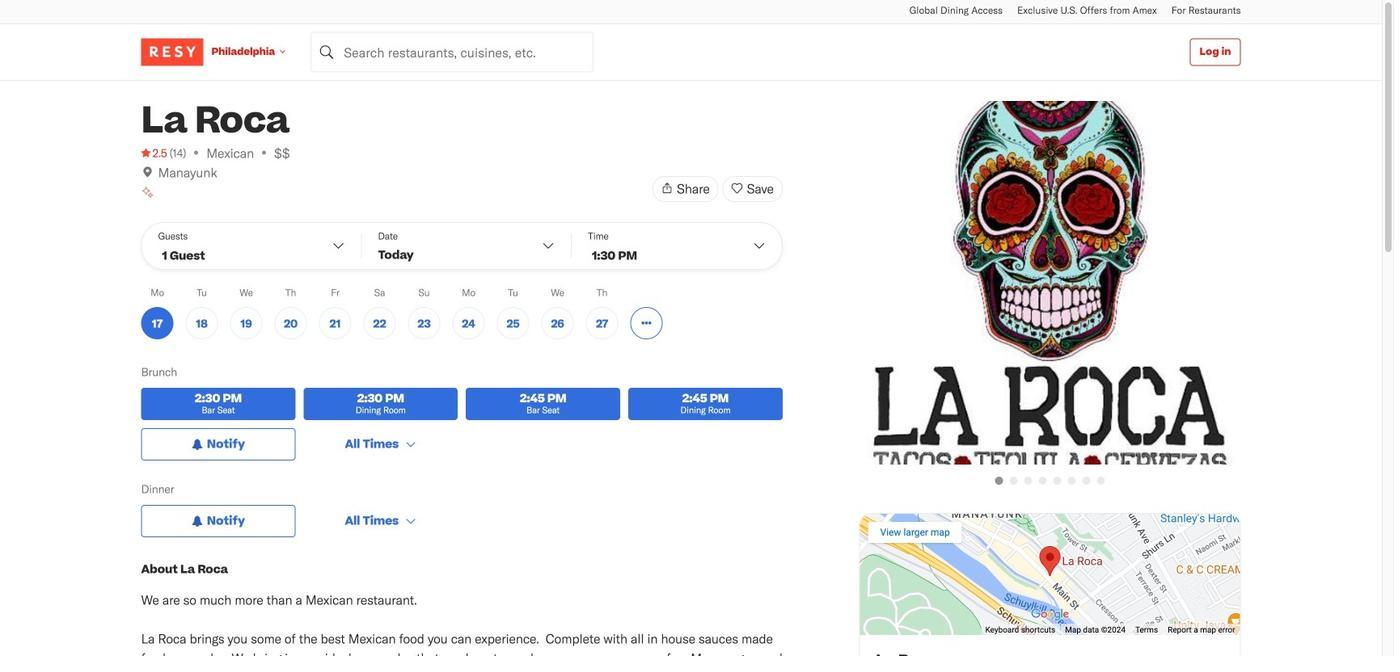 Task type: vqa. For each thing, say whether or not it's contained in the screenshot.
3.8 out of 5 stars image
no



Task type: locate. For each thing, give the bounding box(es) containing it.
2.5 out of 5 stars image
[[141, 145, 167, 161]]

Search restaurants, cuisines, etc. text field
[[311, 32, 594, 72]]

None field
[[311, 32, 594, 72]]



